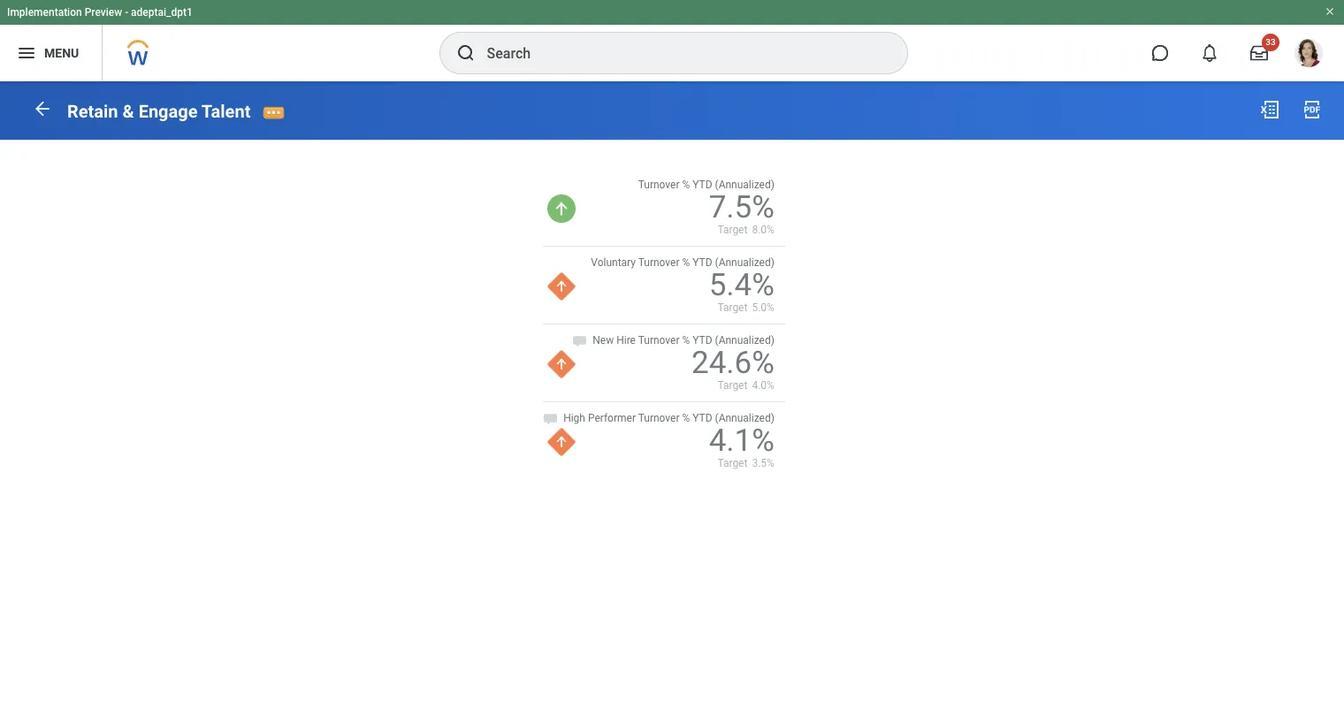 Task type: describe. For each thing, give the bounding box(es) containing it.
inbox large image
[[1251, 44, 1269, 62]]

&
[[123, 101, 134, 122]]

2 % from the top
[[682, 256, 690, 269]]

1 turnover from the top
[[638, 178, 680, 191]]

close environment banner image
[[1325, 6, 1336, 17]]

search image
[[455, 42, 476, 64]]

voluntary turnover % ytd (annualized)
[[591, 256, 775, 269]]

2 turnover from the top
[[638, 256, 680, 269]]

new hire turnover % ytd (annualized)
[[593, 334, 775, 347]]

2 ytd from the top
[[693, 256, 713, 269]]

up good image
[[548, 194, 576, 223]]

main content containing 7.5%
[[0, 81, 1345, 487]]

4 (annualized) from the top
[[715, 412, 775, 425]]

4.1% target 3.5%
[[709, 423, 775, 470]]

retain & engage talent
[[67, 101, 251, 122]]

4.1%
[[709, 423, 775, 459]]

target for 7.5%
[[718, 224, 748, 236]]

high
[[564, 412, 586, 425]]

justify image
[[16, 42, 37, 64]]

5.4% target 5.0%
[[709, 267, 775, 314]]

3 (annualized) from the top
[[715, 334, 775, 347]]

adeptai_dpt1
[[131, 6, 193, 19]]

high performer turnover % ytd (annualized)
[[564, 412, 775, 425]]

menu
[[44, 46, 79, 60]]

3 ytd from the top
[[693, 334, 713, 347]]

2 up bad image from the top
[[548, 428, 576, 457]]

hire
[[617, 334, 636, 347]]

4 turnover from the top
[[638, 412, 680, 425]]

1 (annualized) from the top
[[715, 178, 775, 191]]

retain & engage talent link
[[67, 101, 251, 122]]

menu banner
[[0, 0, 1345, 81]]

4.0%
[[752, 380, 775, 392]]

3 turnover from the top
[[638, 334, 680, 347]]

new
[[593, 334, 614, 347]]

profile logan mcneil image
[[1295, 39, 1323, 71]]

preview
[[85, 6, 122, 19]]

7.5%
[[709, 189, 775, 225]]



Task type: locate. For each thing, give the bounding box(es) containing it.
view printable version (pdf) image
[[1302, 99, 1323, 120]]

turnover right voluntary
[[638, 256, 680, 269]]

turnover up voluntary turnover % ytd (annualized)
[[638, 178, 680, 191]]

export to excel image
[[1260, 99, 1281, 120]]

1 ytd from the top
[[693, 178, 713, 191]]

engage
[[139, 101, 198, 122]]

0 vertical spatial up bad image
[[548, 272, 576, 301]]

-
[[125, 6, 128, 19]]

24.6%
[[692, 345, 775, 381]]

7.5% target 8.0%
[[709, 189, 775, 236]]

4 % from the top
[[682, 412, 690, 425]]

ytd down '7.5% target 8.0%'
[[693, 256, 713, 269]]

5.0%
[[752, 302, 775, 314]]

target left 3.5%
[[718, 458, 748, 470]]

target inside 4.1% target 3.5%
[[718, 458, 748, 470]]

2 (annualized) from the top
[[715, 256, 775, 269]]

% left the 4.1%
[[682, 412, 690, 425]]

33 button
[[1240, 34, 1280, 73]]

turnover right performer
[[638, 412, 680, 425]]

Search Workday  search field
[[487, 34, 871, 73]]

implementation
[[7, 6, 82, 19]]

4 target from the top
[[718, 458, 748, 470]]

ytd up voluntary turnover % ytd (annualized)
[[693, 178, 713, 191]]

(annualized) down '8.0%' at the top of the page
[[715, 256, 775, 269]]

target left 4.0%
[[718, 380, 748, 392]]

target for 5.4%
[[718, 302, 748, 314]]

target inside 24.6% target 4.0%
[[718, 380, 748, 392]]

target left 5.0%
[[718, 302, 748, 314]]

up bad image
[[548, 350, 576, 379]]

up bad image
[[548, 272, 576, 301], [548, 428, 576, 457]]

target
[[718, 224, 748, 236], [718, 302, 748, 314], [718, 380, 748, 392], [718, 458, 748, 470]]

target left '8.0%' at the top of the page
[[718, 224, 748, 236]]

main content
[[0, 81, 1345, 487]]

target inside 5.4% target 5.0%
[[718, 302, 748, 314]]

target for 4.1%
[[718, 458, 748, 470]]

% left 7.5%
[[683, 178, 690, 191]]

4 ytd from the top
[[693, 412, 713, 425]]

ytd down 5.4% target 5.0%
[[693, 334, 713, 347]]

(annualized) down 4.0%
[[715, 412, 775, 425]]

1 % from the top
[[683, 178, 690, 191]]

target for 24.6%
[[718, 380, 748, 392]]

talent
[[202, 101, 251, 122]]

turnover % ytd (annualized)
[[638, 178, 775, 191]]

(annualized) down 5.0%
[[715, 334, 775, 347]]

(annualized) up '8.0%' at the top of the page
[[715, 178, 775, 191]]

turnover right hire
[[638, 334, 680, 347]]

target inside '7.5% target 8.0%'
[[718, 224, 748, 236]]

previous page image
[[32, 98, 53, 119]]

24.6% target 4.0%
[[692, 345, 775, 392]]

ytd
[[693, 178, 713, 191], [693, 256, 713, 269], [693, 334, 713, 347], [693, 412, 713, 425]]

(annualized)
[[715, 178, 775, 191], [715, 256, 775, 269], [715, 334, 775, 347], [715, 412, 775, 425]]

1 target from the top
[[718, 224, 748, 236]]

voluntary
[[591, 256, 636, 269]]

3 % from the top
[[683, 334, 690, 347]]

3 target from the top
[[718, 380, 748, 392]]

implementation preview -   adeptai_dpt1
[[7, 6, 193, 19]]

performer
[[588, 412, 636, 425]]

% left 5.4%
[[682, 256, 690, 269]]

2 target from the top
[[718, 302, 748, 314]]

turnover
[[638, 178, 680, 191], [638, 256, 680, 269], [638, 334, 680, 347], [638, 412, 680, 425]]

33
[[1266, 37, 1276, 47]]

5.4%
[[709, 267, 775, 303]]

1 vertical spatial up bad image
[[548, 428, 576, 457]]

3.5%
[[752, 458, 775, 470]]

1 up bad image from the top
[[548, 272, 576, 301]]

% left 24.6%
[[683, 334, 690, 347]]

retain
[[67, 101, 118, 122]]

menu button
[[0, 25, 102, 81]]

%
[[683, 178, 690, 191], [682, 256, 690, 269], [683, 334, 690, 347], [682, 412, 690, 425]]

8.0%
[[752, 224, 775, 236]]

ytd down 24.6% target 4.0%
[[693, 412, 713, 425]]

up bad image down high at the bottom of the page
[[548, 428, 576, 457]]

up bad image down the up good image
[[548, 272, 576, 301]]

notifications large image
[[1201, 44, 1219, 62]]



Task type: vqa. For each thing, say whether or not it's contained in the screenshot.
the short
no



